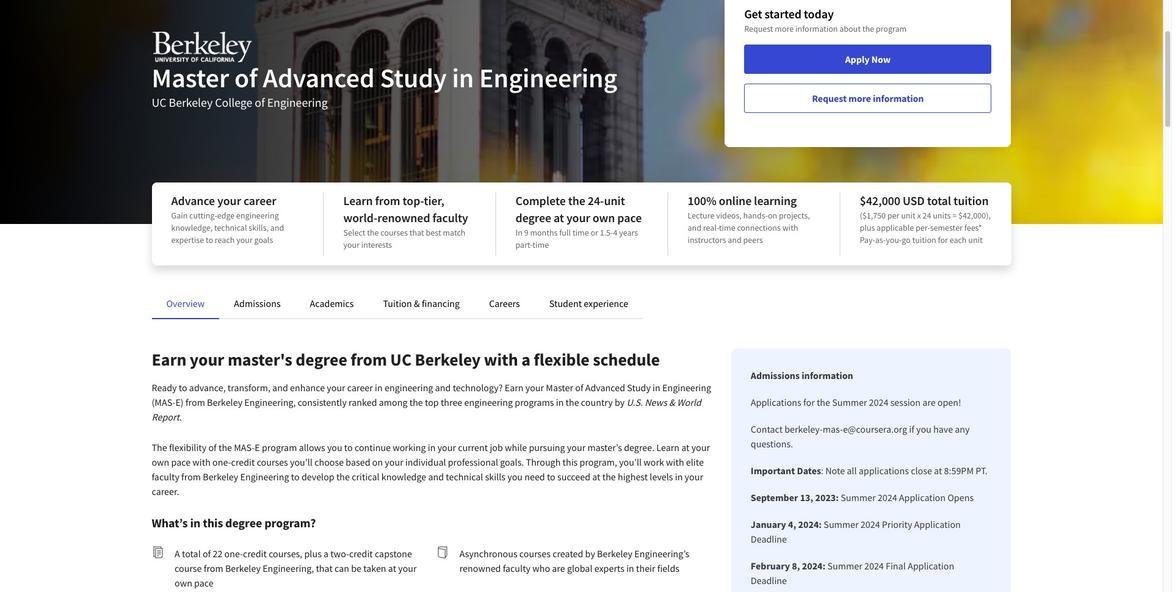 Task type: locate. For each thing, give the bounding box(es) containing it.
2 vertical spatial faculty
[[503, 563, 531, 575]]

application inside summer 2024 priority application deadline
[[915, 519, 961, 531]]

1 horizontal spatial learn
[[657, 442, 680, 454]]

berkeley inside the flexibility of the mas-e program allows you to continue working in your current job while pursuing your master's degree. learn at your own pace with one-credit courses you'll choose based on your individual professional goals.  through this program, you'll work with elite faculty from berkeley engineering to develop the critical knowledge and technical skills you need to succeed at the highest levels in your career.
[[203, 471, 238, 483]]

0 vertical spatial career
[[244, 193, 277, 208]]

time down videos,
[[720, 222, 736, 233]]

0 vertical spatial faculty
[[433, 210, 469, 225]]

and left the "peers"
[[728, 235, 742, 246]]

technical down professional
[[446, 471, 484, 483]]

2 vertical spatial information
[[802, 370, 854, 382]]

enhance
[[290, 382, 325, 394]]

pt.
[[976, 465, 988, 477]]

to left reach
[[206, 235, 213, 246]]

tuition up $42,000),
[[954, 193, 989, 208]]

1 horizontal spatial pace
[[194, 577, 214, 590]]

one- inside the flexibility of the mas-e program allows you to continue working in your current job while pursuing your master's degree. learn at your own pace with one-credit courses you'll choose based on your individual professional goals.  through this program, you'll work with elite faculty from berkeley engineering to develop the critical knowledge and technical skills you need to succeed at the highest levels in your career.
[[213, 456, 231, 469]]

berkeley inside ready to advance, transform, and enhance your career in engineering and technology? earn your master of advanced study in engineering (mas-e) from berkeley engineering, consistently ranked among the top three engineering programs in the country by
[[207, 396, 243, 409]]

master
[[152, 61, 229, 95], [546, 382, 574, 394]]

request inside get started today request more information about the program
[[745, 23, 774, 34]]

1 horizontal spatial by
[[615, 396, 625, 409]]

2 horizontal spatial faculty
[[503, 563, 531, 575]]

2 horizontal spatial pace
[[618, 210, 642, 225]]

at
[[554, 210, 564, 225], [682, 442, 690, 454], [935, 465, 943, 477], [593, 471, 601, 483], [388, 563, 397, 575]]

earn inside ready to advance, transform, and enhance your career in engineering and technology? earn your master of advanced study in engineering (mas-e) from berkeley engineering, consistently ranked among the top three engineering programs in the country by
[[505, 382, 524, 394]]

own
[[593, 210, 615, 225], [152, 456, 169, 469], [175, 577, 192, 590]]

berkeley down the what's in this degree program?
[[225, 563, 261, 575]]

0 horizontal spatial master
[[152, 61, 229, 95]]

1 horizontal spatial a
[[522, 349, 531, 371]]

by
[[615, 396, 625, 409], [586, 548, 596, 560]]

courses up interests
[[381, 227, 408, 238]]

goals
[[254, 235, 273, 246]]

tuition & financing link
[[383, 298, 460, 310]]

0 horizontal spatial time
[[533, 239, 549, 250]]

match
[[443, 227, 466, 238]]

for down semester
[[939, 235, 949, 246]]

degree up 9
[[516, 210, 552, 225]]

0 horizontal spatial courses
[[257, 456, 288, 469]]

the right about
[[863, 23, 875, 34]]

0 vertical spatial admissions
[[234, 298, 281, 310]]

the left "country"
[[566, 396, 580, 409]]

earn
[[152, 349, 187, 371], [505, 382, 524, 394]]

24-
[[588, 193, 604, 208]]

1 vertical spatial advanced
[[586, 382, 626, 394]]

1 vertical spatial study
[[628, 382, 651, 394]]

22
[[213, 548, 223, 560]]

the inside get started today request more information about the program
[[863, 23, 875, 34]]

from down flexibility
[[181, 471, 201, 483]]

with
[[783, 222, 799, 233], [484, 349, 518, 371], [193, 456, 211, 469], [667, 456, 685, 469]]

with left elite
[[667, 456, 685, 469]]

2 deadline from the top
[[751, 575, 787, 587]]

1 vertical spatial 2024:
[[803, 560, 826, 572]]

application for final
[[908, 560, 955, 572]]

0 horizontal spatial advanced
[[263, 61, 375, 95]]

own up 1.5-
[[593, 210, 615, 225]]

a total of 22 one-credit courses, plus a two-credit capstone course from berkeley engineering, that can be taken at your own pace
[[175, 548, 417, 590]]

information down now
[[874, 92, 925, 104]]

0 horizontal spatial plus
[[305, 548, 322, 560]]

engineering up 'skills,'
[[236, 210, 279, 221]]

plus left "two-"
[[305, 548, 322, 560]]

pursuing
[[529, 442, 566, 454]]

2 vertical spatial courses
[[520, 548, 551, 560]]

on down continue
[[372, 456, 383, 469]]

deadline inside summer 2024 final application deadline
[[751, 575, 787, 587]]

final
[[886, 560, 906, 572]]

1 vertical spatial application
[[915, 519, 961, 531]]

a left "two-"
[[324, 548, 329, 560]]

about
[[840, 23, 861, 34]]

work
[[644, 456, 665, 469]]

pace up years
[[618, 210, 642, 225]]

uc berkeley college of engineering logo image
[[152, 32, 253, 62]]

the inside learn from top-tier, world-renowned faculty select the courses that best match your interests
[[367, 227, 379, 238]]

program inside get started today request more information about the program
[[877, 23, 907, 34]]

2024:
[[799, 519, 822, 531], [803, 560, 826, 572]]

0 horizontal spatial that
[[316, 563, 333, 575]]

fields
[[658, 563, 680, 575]]

0 horizontal spatial &
[[414, 298, 420, 310]]

1 vertical spatial one-
[[225, 548, 243, 560]]

for up berkeley-
[[804, 396, 815, 409]]

a left flexible
[[522, 349, 531, 371]]

engineering inside "advance your career gain cutting-edge engineering knowledge, technical skills, and expertise to reach your goals"
[[236, 210, 279, 221]]

your inside a total of 22 one-credit courses, plus a two-credit capstone course from berkeley engineering, that can be taken at your own pace
[[398, 563, 417, 575]]

1 horizontal spatial degree
[[296, 349, 348, 371]]

0 vertical spatial one-
[[213, 456, 231, 469]]

0 horizontal spatial admissions
[[234, 298, 281, 310]]

2 vertical spatial degree
[[225, 516, 262, 531]]

your up program,
[[567, 442, 586, 454]]

1 horizontal spatial are
[[923, 396, 936, 409]]

total
[[928, 193, 952, 208], [182, 548, 201, 560]]

1 horizontal spatial advanced
[[586, 382, 626, 394]]

berkeley left college
[[169, 95, 213, 110]]

0 horizontal spatial faculty
[[152, 471, 180, 483]]

are right who
[[552, 563, 566, 575]]

projects,
[[780, 210, 811, 221]]

succeed
[[558, 471, 591, 483]]

e)
[[176, 396, 184, 409]]

berkeley inside master of advanced study in engineering uc berkeley college of engineering
[[169, 95, 213, 110]]

two-
[[331, 548, 349, 560]]

the inside complete the 24-unit degree at your own pace in 9 months full time or 1.5-4 years part-time
[[569, 193, 586, 208]]

fees*
[[965, 222, 983, 233]]

your inside complete the 24-unit degree at your own pace in 9 months full time or 1.5-4 years part-time
[[567, 210, 591, 225]]

1 vertical spatial plus
[[305, 548, 322, 560]]

admissions for admissions
[[234, 298, 281, 310]]

information up applications for the summer 2024 session are open!
[[802, 370, 854, 382]]

uc inside master of advanced study in engineering uc berkeley college of engineering
[[152, 95, 167, 110]]

application inside summer 2024 final application deadline
[[908, 560, 955, 572]]

berkeley inside a total of 22 one-credit courses, plus a two-credit capstone course from berkeley engineering, that can be taken at your own pace
[[225, 563, 261, 575]]

1 vertical spatial uc
[[391, 349, 412, 371]]

1 horizontal spatial admissions
[[751, 370, 800, 382]]

contact berkeley-mas-e@coursera.org if you have any questions.
[[751, 423, 971, 450]]

current
[[458, 442, 488, 454]]

usd
[[903, 193, 925, 208]]

1 horizontal spatial faculty
[[433, 210, 469, 225]]

0 horizontal spatial pace
[[171, 456, 191, 469]]

earn up programs
[[505, 382, 524, 394]]

pace inside a total of 22 one-credit courses, plus a two-credit capstone course from berkeley engineering, that can be taken at your own pace
[[194, 577, 214, 590]]

& right news
[[670, 396, 676, 409]]

application
[[900, 492, 946, 504], [915, 519, 961, 531], [908, 560, 955, 572]]

application down close
[[900, 492, 946, 504]]

information
[[796, 23, 838, 34], [874, 92, 925, 104], [802, 370, 854, 382]]

plus
[[860, 222, 876, 233], [305, 548, 322, 560]]

1 vertical spatial renowned
[[460, 563, 501, 575]]

0 horizontal spatial by
[[586, 548, 596, 560]]

your up programs
[[526, 382, 544, 394]]

request down the get
[[745, 23, 774, 34]]

from inside learn from top-tier, world-renowned faculty select the courses that best match your interests
[[375, 193, 401, 208]]

program up now
[[877, 23, 907, 34]]

1 vertical spatial technical
[[446, 471, 484, 483]]

0 horizontal spatial program
[[262, 442, 297, 454]]

you'll
[[290, 456, 313, 469], [620, 456, 642, 469]]

1 vertical spatial earn
[[505, 382, 524, 394]]

application down opens
[[915, 519, 961, 531]]

at up the full
[[554, 210, 564, 225]]

time
[[720, 222, 736, 233], [573, 227, 589, 238], [533, 239, 549, 250]]

admissions up the master's
[[234, 298, 281, 310]]

courses down the e on the bottom
[[257, 456, 288, 469]]

among
[[379, 396, 408, 409]]

deadline down january
[[751, 533, 787, 546]]

your down capstone
[[398, 563, 417, 575]]

on down learning
[[769, 210, 778, 221]]

your down 'skills,'
[[237, 235, 253, 246]]

deadline for summer 2024 final application deadline
[[751, 575, 787, 587]]

and inside "advance your career gain cutting-edge engineering knowledge, technical skills, and expertise to reach your goals"
[[271, 222, 284, 233]]

unit up the 4
[[604, 193, 625, 208]]

1 vertical spatial for
[[804, 396, 815, 409]]

career inside "advance your career gain cutting-edge engineering knowledge, technical skills, and expertise to reach your goals"
[[244, 193, 277, 208]]

that inside learn from top-tier, world-renowned faculty select the courses that best match your interests
[[410, 227, 424, 238]]

information down today
[[796, 23, 838, 34]]

and left enhance
[[273, 382, 288, 394]]

faculty
[[433, 210, 469, 225], [152, 471, 180, 483], [503, 563, 531, 575]]

2 vertical spatial engineering
[[465, 396, 513, 409]]

at up elite
[[682, 442, 690, 454]]

and down the lecture
[[688, 222, 702, 233]]

transform,
[[228, 382, 271, 394]]

0 vertical spatial unit
[[604, 193, 625, 208]]

request down apply
[[813, 92, 847, 104]]

advanced inside master of advanced study in engineering uc berkeley college of engineering
[[263, 61, 375, 95]]

courses
[[381, 227, 408, 238], [257, 456, 288, 469], [520, 548, 551, 560]]

0 vertical spatial renowned
[[378, 210, 430, 225]]

the left "top"
[[410, 396, 423, 409]]

program
[[877, 23, 907, 34], [262, 442, 297, 454]]

2 horizontal spatial own
[[593, 210, 615, 225]]

engineering, down transform,
[[245, 396, 296, 409]]

e@coursera.org
[[844, 423, 908, 436]]

1 horizontal spatial earn
[[505, 382, 524, 394]]

a inside a total of 22 one-credit courses, plus a two-credit capstone course from berkeley engineering, that can be taken at your own pace
[[324, 548, 329, 560]]

1 vertical spatial engineering
[[385, 382, 433, 394]]

at inside complete the 24-unit degree at your own pace in 9 months full time or 1.5-4 years part-time
[[554, 210, 564, 225]]

1 vertical spatial learn
[[657, 442, 680, 454]]

world-
[[344, 210, 378, 225]]

that left can
[[316, 563, 333, 575]]

master inside ready to advance, transform, and enhance your career in engineering and technology? earn your master of advanced study in engineering (mas-e) from berkeley engineering, consistently ranked among the top three engineering programs in the country by
[[546, 382, 574, 394]]

engineering
[[236, 210, 279, 221], [385, 382, 433, 394], [465, 396, 513, 409]]

1 horizontal spatial more
[[849, 92, 872, 104]]

summer 2024 priority application deadline
[[751, 519, 961, 546]]

0 horizontal spatial are
[[552, 563, 566, 575]]

1 horizontal spatial that
[[410, 227, 424, 238]]

own down course
[[175, 577, 192, 590]]

1 vertical spatial career
[[348, 382, 373, 394]]

0 horizontal spatial on
[[372, 456, 383, 469]]

1 vertical spatial courses
[[257, 456, 288, 469]]

this
[[563, 456, 578, 469], [203, 516, 223, 531]]

0 vertical spatial advanced
[[263, 61, 375, 95]]

credit
[[231, 456, 255, 469], [243, 548, 267, 560], [349, 548, 373, 560]]

your up the knowledge
[[385, 456, 404, 469]]

1 you'll from the left
[[290, 456, 313, 469]]

are
[[923, 396, 936, 409], [552, 563, 566, 575]]

your up consistently
[[327, 382, 346, 394]]

and inside the flexibility of the mas-e program allows you to continue working in your current job while pursuing your master's degree. learn at your own pace with one-credit courses you'll choose based on your individual professional goals.  through this program, you'll work with elite faculty from berkeley engineering to develop the critical knowledge and technical skills you need to succeed at the highest levels in your career.
[[429, 471, 444, 483]]

0 horizontal spatial technical
[[214, 222, 247, 233]]

time left or
[[573, 227, 589, 238]]

1 horizontal spatial renowned
[[460, 563, 501, 575]]

1 horizontal spatial study
[[628, 382, 651, 394]]

1 horizontal spatial for
[[939, 235, 949, 246]]

1 horizontal spatial request
[[813, 92, 847, 104]]

0 horizontal spatial renowned
[[378, 210, 430, 225]]

0 vertical spatial engineering
[[236, 210, 279, 221]]

summer inside summer 2024 final application deadline
[[828, 560, 863, 572]]

the up 'mas-'
[[817, 396, 831, 409]]

2024 down applications
[[878, 492, 898, 504]]

in inside master of advanced study in engineering uc berkeley college of engineering
[[452, 61, 474, 95]]

0 vertical spatial engineering,
[[245, 396, 296, 409]]

in
[[452, 61, 474, 95], [375, 382, 383, 394], [653, 382, 661, 394], [556, 396, 564, 409], [428, 442, 436, 454], [676, 471, 683, 483], [190, 516, 201, 531], [627, 563, 635, 575]]

connections
[[738, 222, 781, 233]]

of inside ready to advance, transform, and enhance your career in engineering and technology? earn your master of advanced study in engineering (mas-e) from berkeley engineering, consistently ranked among the top three engineering programs in the country by
[[576, 382, 584, 394]]

own inside complete the 24-unit degree at your own pace in 9 months full time or 1.5-4 years part-time
[[593, 210, 615, 225]]

to right need
[[547, 471, 556, 483]]

applications for the summer 2024 session are open!
[[751, 396, 962, 409]]

:
[[822, 465, 824, 477]]

0 vertical spatial learn
[[344, 193, 373, 208]]

and up three
[[435, 382, 451, 394]]

2 horizontal spatial courses
[[520, 548, 551, 560]]

plus up pay-
[[860, 222, 876, 233]]

expertise
[[171, 235, 204, 246]]

are inside asynchronous courses created by berkeley engineering's renowned faculty who are global experts in their fields
[[552, 563, 566, 575]]

degree for what's in this degree program?
[[225, 516, 262, 531]]

unit down fees*
[[969, 235, 983, 246]]

1 vertical spatial faculty
[[152, 471, 180, 483]]

applicable
[[877, 222, 915, 233]]

own inside a total of 22 one-credit courses, plus a two-credit capstone course from berkeley engineering, that can be taken at your own pace
[[175, 577, 192, 590]]

individual
[[406, 456, 446, 469]]

0 horizontal spatial engineering
[[236, 210, 279, 221]]

0 vertical spatial this
[[563, 456, 578, 469]]

important
[[751, 465, 796, 477]]

0 vertical spatial uc
[[152, 95, 167, 110]]

by left "u.s."
[[615, 396, 625, 409]]

january
[[751, 519, 787, 531]]

select
[[344, 227, 366, 238]]

information inside button
[[874, 92, 925, 104]]

programs
[[515, 396, 554, 409]]

to inside "advance your career gain cutting-edge engineering knowledge, technical skills, and expertise to reach your goals"
[[206, 235, 213, 246]]

technical inside the flexibility of the mas-e program allows you to continue working in your current job while pursuing your master's degree. learn at your own pace with one-credit courses you'll choose based on your individual professional goals.  through this program, you'll work with elite faculty from berkeley engineering to develop the critical knowledge and technical skills you need to succeed at the highest levels in your career.
[[446, 471, 484, 483]]

to up the e)
[[179, 382, 187, 394]]

a for flexible
[[522, 349, 531, 371]]

experience
[[584, 298, 629, 310]]

2024 left priority
[[861, 519, 881, 531]]

courses inside asynchronous courses created by berkeley engineering's renowned faculty who are global experts in their fields
[[520, 548, 551, 560]]

1 vertical spatial that
[[316, 563, 333, 575]]

master inside master of advanced study in engineering uc berkeley college of engineering
[[152, 61, 229, 95]]

admissions
[[234, 298, 281, 310], [751, 370, 800, 382]]

you inside 'contact berkeley-mas-e@coursera.org if you have any questions.'
[[917, 423, 932, 436]]

questions.
[[751, 438, 794, 450]]

0 vertical spatial that
[[410, 227, 424, 238]]

advanced
[[263, 61, 375, 95], [586, 382, 626, 394]]

career up ranked
[[348, 382, 373, 394]]

the down program,
[[603, 471, 616, 483]]

0 vertical spatial earn
[[152, 349, 187, 371]]

berkeley up "experts"
[[598, 548, 633, 560]]

program inside the flexibility of the mas-e program allows you to continue working in your current job while pursuing your master's degree. learn at your own pace with one-credit courses you'll choose based on your individual professional goals.  through this program, you'll work with elite faculty from berkeley engineering to develop the critical knowledge and technical skills you need to succeed at the highest levels in your career.
[[262, 442, 297, 454]]

0 horizontal spatial tuition
[[913, 235, 937, 246]]

total right a
[[182, 548, 201, 560]]

you up choose on the bottom left of the page
[[327, 442, 343, 454]]

more down apply
[[849, 92, 872, 104]]

this up 22
[[203, 516, 223, 531]]

1 vertical spatial on
[[372, 456, 383, 469]]

& right tuition
[[414, 298, 420, 310]]

close
[[912, 465, 933, 477]]

need
[[525, 471, 545, 483]]

0 horizontal spatial you
[[327, 442, 343, 454]]

2024 left final
[[865, 560, 885, 572]]

created
[[553, 548, 584, 560]]

plus inside a total of 22 one-credit courses, plus a two-credit capstone course from berkeley engineering, that can be taken at your own pace
[[305, 548, 322, 560]]

open!
[[938, 396, 962, 409]]

0 vertical spatial program
[[877, 23, 907, 34]]

own inside the flexibility of the mas-e program allows you to continue working in your current job while pursuing your master's degree. learn at your own pace with one-credit courses you'll choose based on your individual professional goals.  through this program, you'll work with elite faculty from berkeley engineering to develop the critical knowledge and technical skills you need to succeed at the highest levels in your career.
[[152, 456, 169, 469]]

of inside the flexibility of the mas-e program allows you to continue working in your current job while pursuing your master's degree. learn at your own pace with one-credit courses you'll choose based on your individual professional goals.  through this program, you'll work with elite faculty from berkeley engineering to develop the critical knowledge and technical skills you need to succeed at the highest levels in your career.
[[209, 442, 217, 454]]

deadline down february
[[751, 575, 787, 587]]

1 vertical spatial more
[[849, 92, 872, 104]]

2 vertical spatial application
[[908, 560, 955, 572]]

1 horizontal spatial own
[[175, 577, 192, 590]]

2024: right 8,
[[803, 560, 826, 572]]

at down capstone
[[388, 563, 397, 575]]

develop
[[302, 471, 335, 483]]

professional
[[448, 456, 499, 469]]

on
[[769, 210, 778, 221], [372, 456, 383, 469]]

degree
[[516, 210, 552, 225], [296, 349, 348, 371], [225, 516, 262, 531]]

8:59pm
[[945, 465, 974, 477]]

master's
[[228, 349, 293, 371]]

with inside 100% online learning lecture videos, hands-on projects, and real-time connections with instructors and peers
[[783, 222, 799, 233]]

deadline inside summer 2024 priority application deadline
[[751, 533, 787, 546]]

time inside 100% online learning lecture videos, hands-on projects, and real-time connections with instructors and peers
[[720, 222, 736, 233]]

0 horizontal spatial a
[[324, 548, 329, 560]]

learn up world-
[[344, 193, 373, 208]]

summer up 'mas-'
[[833, 396, 868, 409]]

berkeley
[[169, 95, 213, 110], [415, 349, 481, 371], [207, 396, 243, 409], [203, 471, 238, 483], [598, 548, 633, 560], [225, 563, 261, 575]]

2 horizontal spatial time
[[720, 222, 736, 233]]

2024: for january 4, 2024:
[[799, 519, 822, 531]]

engineering down technology?
[[465, 396, 513, 409]]

1 vertical spatial request
[[813, 92, 847, 104]]

0 vertical spatial you
[[917, 423, 932, 436]]

engineering, inside a total of 22 one-credit courses, plus a two-credit capstone course from berkeley engineering, that can be taken at your own pace
[[263, 563, 314, 575]]

pay-
[[860, 235, 876, 246]]

e
[[255, 442, 260, 454]]

1 vertical spatial pace
[[171, 456, 191, 469]]

1 horizontal spatial unit
[[902, 210, 916, 221]]

by inside ready to advance, transform, and enhance your career in engineering and technology? earn your master of advanced study in engineering (mas-e) from berkeley engineering, consistently ranked among the top three engineering programs in the country by
[[615, 396, 625, 409]]

100%
[[688, 193, 717, 208]]

0 vertical spatial for
[[939, 235, 949, 246]]

with down flexibility
[[193, 456, 211, 469]]

faculty inside learn from top-tier, world-renowned faculty select the courses that best match your interests
[[433, 210, 469, 225]]

1 deadline from the top
[[751, 533, 787, 546]]

0 horizontal spatial more
[[775, 23, 794, 34]]

time down months
[[533, 239, 549, 250]]

you right if
[[917, 423, 932, 436]]

more
[[775, 23, 794, 34], [849, 92, 872, 104]]

and down individual
[[429, 471, 444, 483]]

learn up work
[[657, 442, 680, 454]]

to inside ready to advance, transform, and enhance your career in engineering and technology? earn your master of advanced study in engineering (mas-e) from berkeley engineering, consistently ranked among the top three engineering programs in the country by
[[179, 382, 187, 394]]

gain
[[171, 210, 188, 221]]

1 horizontal spatial on
[[769, 210, 778, 221]]

summer down summer 2024 priority application deadline
[[828, 560, 863, 572]]

opens
[[948, 492, 974, 504]]

your up the full
[[567, 210, 591, 225]]

summer down 2023:
[[824, 519, 859, 531]]

have
[[934, 423, 954, 436]]

your
[[218, 193, 241, 208], [567, 210, 591, 225], [237, 235, 253, 246], [344, 239, 360, 250], [190, 349, 224, 371], [327, 382, 346, 394], [526, 382, 544, 394], [438, 442, 456, 454], [567, 442, 586, 454], [692, 442, 711, 454], [385, 456, 404, 469], [685, 471, 704, 483], [398, 563, 417, 575]]

1 vertical spatial master
[[546, 382, 574, 394]]

cutting-
[[189, 210, 217, 221]]

from inside ready to advance, transform, and enhance your career in engineering and technology? earn your master of advanced study in engineering (mas-e) from berkeley engineering, consistently ranked among the top three engineering programs in the country by
[[186, 396, 205, 409]]

student experience
[[550, 298, 629, 310]]

request inside button
[[813, 92, 847, 104]]

berkeley down advance,
[[207, 396, 243, 409]]

renowned down top-
[[378, 210, 430, 225]]

0 horizontal spatial total
[[182, 548, 201, 560]]

1 vertical spatial information
[[874, 92, 925, 104]]

1 horizontal spatial technical
[[446, 471, 484, 483]]

berkeley-
[[785, 423, 823, 436]]

1 vertical spatial a
[[324, 548, 329, 560]]

careers
[[489, 298, 520, 310]]

degree up enhance
[[296, 349, 348, 371]]

technical down edge
[[214, 222, 247, 233]]

0 horizontal spatial you'll
[[290, 456, 313, 469]]

units
[[934, 210, 951, 221]]

in
[[516, 227, 523, 238]]

learn inside learn from top-tier, world-renowned faculty select the courses that best match your interests
[[344, 193, 373, 208]]



Task type: describe. For each thing, give the bounding box(es) containing it.
country
[[581, 396, 613, 409]]

(mas-
[[152, 396, 176, 409]]

your up elite
[[692, 442, 711, 454]]

at inside a total of 22 one-credit courses, plus a two-credit capstone course from berkeley engineering, that can be taken at your own pace
[[388, 563, 397, 575]]

academics link
[[310, 298, 354, 310]]

$42,000
[[860, 193, 901, 208]]

world
[[677, 396, 702, 409]]

advance,
[[189, 382, 226, 394]]

4
[[614, 227, 618, 238]]

ready
[[152, 382, 177, 394]]

credit left courses,
[[243, 548, 267, 560]]

from up ranked
[[351, 349, 387, 371]]

engineering inside ready to advance, transform, and enhance your career in engineering and technology? earn your master of advanced study in engineering (mas-e) from berkeley engineering, consistently ranked among the top three engineering programs in the country by
[[663, 382, 712, 394]]

get
[[745, 6, 763, 21]]

0 horizontal spatial for
[[804, 396, 815, 409]]

to left develop
[[291, 471, 300, 483]]

pace inside the flexibility of the mas-e program allows you to continue working in your current job while pursuing your master's degree. learn at your own pace with one-credit courses you'll choose based on your individual professional goals.  through this program, you'll work with elite faculty from berkeley engineering to develop the critical knowledge and technical skills you need to succeed at the highest levels in your career.
[[171, 456, 191, 469]]

admissions for admissions information
[[751, 370, 800, 382]]

courses,
[[269, 548, 303, 560]]

of inside a total of 22 one-credit courses, plus a two-credit capstone course from berkeley engineering, that can be taken at your own pace
[[203, 548, 211, 560]]

january 4, 2024:
[[751, 519, 822, 531]]

9
[[525, 227, 529, 238]]

berkeley inside asynchronous courses created by berkeley engineering's renowned faculty who are global experts in their fields
[[598, 548, 633, 560]]

the down choose on the bottom left of the page
[[337, 471, 350, 483]]

academics
[[310, 298, 354, 310]]

a for two-
[[324, 548, 329, 560]]

contact
[[751, 423, 783, 436]]

technology?
[[453, 382, 503, 394]]

($1,750
[[860, 210, 886, 221]]

by inside asynchronous courses created by berkeley engineering's renowned faculty who are global experts in their fields
[[586, 548, 596, 560]]

2023:
[[816, 492, 839, 504]]

mas-
[[823, 423, 844, 436]]

total inside $42,000 usd total tuition ($1,750 per unit  x  24 units = $42,000), plus applicable per-semester fees* pay-as-you-go tuition for each unit
[[928, 193, 952, 208]]

from inside a total of 22 one-credit courses, plus a two-credit capstone course from berkeley engineering, that can be taken at your own pace
[[204, 563, 223, 575]]

summer down all
[[841, 492, 876, 504]]

with up technology?
[[484, 349, 518, 371]]

1 horizontal spatial engineering
[[385, 382, 433, 394]]

2024 inside summer 2024 final application deadline
[[865, 560, 885, 572]]

program?
[[265, 516, 316, 531]]

part-
[[516, 239, 533, 250]]

more inside button
[[849, 92, 872, 104]]

advance your career gain cutting-edge engineering knowledge, technical skills, and expertise to reach your goals
[[171, 193, 284, 246]]

degree inside complete the 24-unit degree at your own pace in 9 months full time or 1.5-4 years part-time
[[516, 210, 552, 225]]

taken
[[364, 563, 386, 575]]

february 8, 2024:
[[751, 560, 826, 572]]

2 horizontal spatial engineering
[[465, 396, 513, 409]]

courses inside learn from top-tier, world-renowned faculty select the courses that best match your interests
[[381, 227, 408, 238]]

job
[[490, 442, 503, 454]]

request more information button
[[745, 84, 992, 113]]

on inside the flexibility of the mas-e program allows you to continue working in your current job while pursuing your master's degree. learn at your own pace with one-credit courses you'll choose based on your individual professional goals.  through this program, you'll work with elite faculty from berkeley engineering to develop the critical knowledge and technical skills you need to succeed at the highest levels in your career.
[[372, 456, 383, 469]]

global
[[567, 563, 593, 575]]

instructors
[[688, 235, 727, 246]]

1 horizontal spatial time
[[573, 227, 589, 238]]

degree for earn your master's degree from uc berkeley with a flexible schedule
[[296, 349, 348, 371]]

on inside 100% online learning lecture videos, hands-on projects, and real-time connections with instructors and peers
[[769, 210, 778, 221]]

for inside $42,000 usd total tuition ($1,750 per unit  x  24 units = $42,000), plus applicable per-semester fees* pay-as-you-go tuition for each unit
[[939, 235, 949, 246]]

experts
[[595, 563, 625, 575]]

1 vertical spatial you
[[327, 442, 343, 454]]

advance
[[171, 193, 215, 208]]

that inside a total of 22 one-credit courses, plus a two-credit capstone course from berkeley engineering, that can be taken at your own pace
[[316, 563, 333, 575]]

engineering, inside ready to advance, transform, and enhance your career in engineering and technology? earn your master of advanced study in engineering (mas-e) from berkeley engineering, consistently ranked among the top three engineering programs in the country by
[[245, 396, 296, 409]]

2 you'll from the left
[[620, 456, 642, 469]]

unit inside complete the 24-unit degree at your own pace in 9 months full time or 1.5-4 years part-time
[[604, 193, 625, 208]]

summer inside summer 2024 priority application deadline
[[824, 519, 859, 531]]

capstone
[[375, 548, 412, 560]]

a
[[175, 548, 180, 560]]

now
[[872, 53, 891, 65]]

what's
[[152, 516, 188, 531]]

1 horizontal spatial you
[[508, 471, 523, 483]]

goals.
[[500, 456, 524, 469]]

13,
[[801, 492, 814, 504]]

faculty inside asynchronous courses created by berkeley engineering's renowned faculty who are global experts in their fields
[[503, 563, 531, 575]]

this inside the flexibility of the mas-e program allows you to continue working in your current job while pursuing your master's degree. learn at your own pace with one-credit courses you'll choose based on your individual professional goals.  through this program, you'll work with elite faculty from berkeley engineering to develop the critical knowledge and technical skills you need to succeed at the highest levels in your career.
[[563, 456, 578, 469]]

more inside get started today request more information about the program
[[775, 23, 794, 34]]

apply now
[[846, 53, 891, 65]]

to up based
[[344, 442, 353, 454]]

september 13, 2023: summer 2024 application opens
[[751, 492, 974, 504]]

can
[[335, 563, 349, 575]]

u.s. news & world report
[[152, 396, 702, 423]]

three
[[441, 396, 463, 409]]

technical inside "advance your career gain cutting-edge engineering knowledge, technical skills, and expertise to reach your goals"
[[214, 222, 247, 233]]

at right close
[[935, 465, 943, 477]]

& inside the u.s. news & world report
[[670, 396, 676, 409]]

2024 inside summer 2024 priority application deadline
[[861, 519, 881, 531]]

1 horizontal spatial tuition
[[954, 193, 989, 208]]

schedule
[[593, 349, 660, 371]]

application for priority
[[915, 519, 961, 531]]

real-
[[704, 222, 720, 233]]

be
[[351, 563, 362, 575]]

one- inside a total of 22 one-credit courses, plus a two-credit capstone course from berkeley engineering, that can be taken at your own pace
[[225, 548, 243, 560]]

2024 left session
[[870, 396, 889, 409]]

study inside ready to advance, transform, and enhance your career in engineering and technology? earn your master of advanced study in engineering (mas-e) from berkeley engineering, consistently ranked among the top three engineering programs in the country by
[[628, 382, 651, 394]]

0 vertical spatial are
[[923, 396, 936, 409]]

as-
[[876, 235, 887, 246]]

ranked
[[349, 396, 377, 409]]

financing
[[422, 298, 460, 310]]

your up edge
[[218, 193, 241, 208]]

study inside master of advanced study in engineering uc berkeley college of engineering
[[380, 61, 447, 95]]

lecture
[[688, 210, 715, 221]]

consistently
[[298, 396, 347, 409]]

renowned inside asynchronous courses created by berkeley engineering's renowned faculty who are global experts in their fields
[[460, 563, 501, 575]]

your inside learn from top-tier, world-renowned faculty select the courses that best match your interests
[[344, 239, 360, 250]]

tier,
[[424, 193, 445, 208]]

their
[[637, 563, 656, 575]]

skills,
[[249, 222, 269, 233]]

applications
[[751, 396, 802, 409]]

deadline for summer 2024 priority application deadline
[[751, 533, 787, 546]]

request more information
[[813, 92, 925, 104]]

in inside asynchronous courses created by berkeley engineering's renowned faculty who are global experts in their fields
[[627, 563, 635, 575]]

berkeley up ready to advance, transform, and enhance your career in engineering and technology? earn your master of advanced study in engineering (mas-e) from berkeley engineering, consistently ranked among the top three engineering programs in the country by
[[415, 349, 481, 371]]

based
[[346, 456, 371, 469]]

flexible
[[534, 349, 590, 371]]

learn inside the flexibility of the mas-e program allows you to continue working in your current job while pursuing your master's degree. learn at your own pace with one-credit courses you'll choose based on your individual professional goals.  through this program, you'll work with elite faculty from berkeley engineering to develop the critical knowledge and technical skills you need to succeed at the highest levels in your career.
[[657, 442, 680, 454]]

you-
[[887, 235, 902, 246]]

pace inside complete the 24-unit degree at your own pace in 9 months full time or 1.5-4 years part-time
[[618, 210, 642, 225]]

any
[[956, 423, 971, 436]]

apply now button
[[745, 45, 992, 74]]

advanced inside ready to advance, transform, and enhance your career in engineering and technology? earn your master of advanced study in engineering (mas-e) from berkeley engineering, consistently ranked among the top three engineering programs in the country by
[[586, 382, 626, 394]]

2 vertical spatial unit
[[969, 235, 983, 246]]

years
[[620, 227, 639, 238]]

critical
[[352, 471, 380, 483]]

renowned inside learn from top-tier, world-renowned faculty select the courses that best match your interests
[[378, 210, 430, 225]]

asynchronous
[[460, 548, 518, 560]]

2024: for february 8, 2024:
[[803, 560, 826, 572]]

faculty inside the flexibility of the mas-e program allows you to continue working in your current job while pursuing your master's degree. learn at your own pace with one-credit courses you'll choose based on your individual professional goals.  through this program, you'll work with elite faculty from berkeley engineering to develop the critical knowledge and technical skills you need to succeed at the highest levels in your career.
[[152, 471, 180, 483]]

from inside the flexibility of the mas-e program allows you to continue working in your current job while pursuing your master's degree. learn at your own pace with one-credit courses you'll choose based on your individual professional goals.  through this program, you'll work with elite faculty from berkeley engineering to develop the critical knowledge and technical skills you need to succeed at the highest levels in your career.
[[181, 471, 201, 483]]

engineering inside the flexibility of the mas-e program allows you to continue working in your current job while pursuing your master's degree. learn at your own pace with one-credit courses you'll choose based on your individual professional goals.  through this program, you'll work with elite faculty from berkeley engineering to develop the critical knowledge and technical skills you need to succeed at the highest levels in your career.
[[240, 471, 289, 483]]

learn from top-tier, world-renowned faculty select the courses that best match your interests
[[344, 193, 469, 250]]

knowledge
[[382, 471, 427, 483]]

each
[[950, 235, 967, 246]]

at down program,
[[593, 471, 601, 483]]

levels
[[650, 471, 674, 483]]

0 vertical spatial &
[[414, 298, 420, 310]]

your up advance,
[[190, 349, 224, 371]]

plus inside $42,000 usd total tuition ($1,750 per unit  x  24 units = $42,000), plus applicable per-semester fees* pay-as-you-go tuition for each unit
[[860, 222, 876, 233]]

career inside ready to advance, transform, and enhance your career in engineering and technology? earn your master of advanced study in engineering (mas-e) from berkeley engineering, consistently ranked among the top three engineering programs in the country by
[[348, 382, 373, 394]]

the
[[152, 442, 167, 454]]

important dates : note all applications close at 8:59pm pt.
[[751, 465, 988, 477]]

your up individual
[[438, 442, 456, 454]]

0 horizontal spatial this
[[203, 516, 223, 531]]

the left mas-
[[219, 442, 232, 454]]

credit inside the flexibility of the mas-e program allows you to continue working in your current job while pursuing your master's degree. learn at your own pace with one-credit courses you'll choose based on your individual professional goals.  through this program, you'll work with elite faculty from berkeley engineering to develop the critical knowledge and technical skills you need to succeed at the highest levels in your career.
[[231, 456, 255, 469]]

your down elite
[[685, 471, 704, 483]]

report
[[152, 411, 180, 423]]

interests
[[362, 239, 392, 250]]

courses inside the flexibility of the mas-e program allows you to continue working in your current job while pursuing your master's degree. learn at your own pace with one-credit courses you'll choose based on your individual professional goals.  through this program, you'll work with elite faculty from berkeley engineering to develop the critical knowledge and technical skills you need to succeed at the highest levels in your career.
[[257, 456, 288, 469]]

started
[[765, 6, 802, 21]]

8,
[[793, 560, 801, 572]]

degree.
[[624, 442, 655, 454]]

while
[[505, 442, 527, 454]]

mas-
[[234, 442, 255, 454]]

peers
[[744, 235, 764, 246]]

credit up be on the left bottom
[[349, 548, 373, 560]]

0 vertical spatial application
[[900, 492, 946, 504]]

1 vertical spatial tuition
[[913, 235, 937, 246]]

information inside get started today request more information about the program
[[796, 23, 838, 34]]

0 horizontal spatial earn
[[152, 349, 187, 371]]

session
[[891, 396, 921, 409]]

all
[[848, 465, 857, 477]]

u.s.
[[627, 396, 643, 409]]

1 vertical spatial unit
[[902, 210, 916, 221]]

hands-
[[744, 210, 769, 221]]

total inside a total of 22 one-credit courses, plus a two-credit capstone course from berkeley engineering, that can be taken at your own pace
[[182, 548, 201, 560]]

complete the 24-unit degree at your own pace in 9 months full time or 1.5-4 years part-time
[[516, 193, 642, 250]]

today
[[804, 6, 834, 21]]



Task type: vqa. For each thing, say whether or not it's contained in the screenshot.
middle unit
yes



